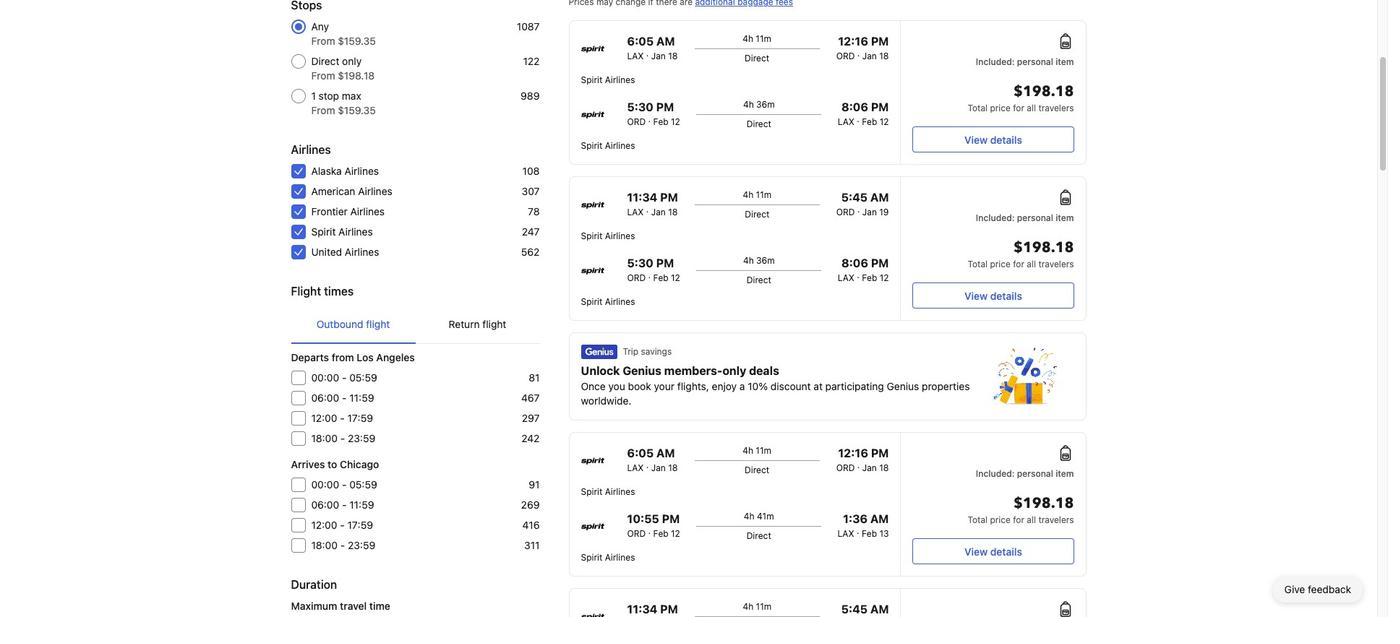 Task type: vqa. For each thing, say whether or not it's contained in the screenshot.
bag
no



Task type: describe. For each thing, give the bounding box(es) containing it.
flight for return flight
[[483, 318, 507, 331]]

467
[[522, 392, 540, 404]]

122
[[523, 55, 540, 67]]

worldwide.
[[581, 395, 632, 407]]

11m for 2nd view details button from the top
[[756, 189, 772, 200]]

trip savings
[[623, 346, 672, 357]]

4h 41m
[[744, 511, 774, 522]]

. inside 10:55 pm ord . feb 12
[[649, 526, 651, 537]]

23:59 for los
[[348, 433, 376, 445]]

frontier
[[311, 205, 348, 218]]

1 all from the top
[[1027, 103, 1037, 114]]

included: personal item for 2nd view details button from the top
[[976, 213, 1074, 223]]

2 travelers from the top
[[1039, 259, 1074, 270]]

13
[[880, 529, 889, 540]]

personal for first view details button from the top of the page
[[1018, 56, 1054, 67]]

flights,
[[678, 380, 709, 393]]

5:30 for 11:34 pm
[[627, 257, 654, 270]]

1
[[311, 90, 316, 102]]

- for 311
[[340, 540, 345, 552]]

ord inside "5:45 am ord . jan 19"
[[837, 207, 855, 218]]

1 view details button from the top
[[913, 127, 1074, 153]]

1 travelers from the top
[[1039, 103, 1074, 114]]

3 all from the top
[[1027, 515, 1037, 526]]

2 price from the top
[[990, 259, 1011, 270]]

242
[[522, 433, 540, 445]]

5:45 am
[[842, 603, 889, 616]]

10:55
[[627, 513, 659, 526]]

1:36
[[843, 513, 868, 526]]

times
[[324, 285, 354, 298]]

$198.18 inside direct only from $198.18
[[338, 69, 375, 82]]

once
[[581, 380, 606, 393]]

05:59 for chicago
[[349, 479, 377, 491]]

81
[[529, 372, 540, 384]]

discount
[[771, 380, 811, 393]]

269
[[521, 499, 540, 511]]

- for 416
[[340, 519, 345, 532]]

deals
[[749, 365, 780, 378]]

included: for first view details button from the bottom
[[976, 469, 1015, 480]]

total for first view details button from the top of the page
[[968, 103, 988, 114]]

time
[[369, 600, 391, 613]]

participating
[[826, 380, 884, 393]]

tab list containing outbound flight
[[291, 306, 540, 345]]

enjoy
[[712, 380, 737, 393]]

for for first view details button from the top of the page
[[1013, 103, 1025, 114]]

give feedback
[[1285, 584, 1352, 596]]

12:00 - 17:59 for from
[[311, 412, 373, 425]]

4 11m from the top
[[756, 602, 772, 613]]

only inside unlock genius members-only deals once you book your flights, enjoy a 10% discount at participating genius properties worldwide.
[[723, 365, 747, 378]]

3 view details button from the top
[[913, 539, 1074, 565]]

departs
[[291, 352, 329, 364]]

06:00 - 11:59 for from
[[311, 392, 374, 404]]

5:30 for 6:05 am
[[627, 101, 654, 114]]

19
[[880, 207, 889, 218]]

3 $198.18 total price for all travelers from the top
[[968, 494, 1074, 526]]

outbound flight
[[317, 318, 390, 331]]

jan inside 11:34 pm lax . jan 18
[[652, 207, 666, 218]]

outbound flight button
[[291, 306, 416, 344]]

11:34 pm
[[627, 603, 678, 616]]

american airlines
[[311, 185, 393, 197]]

1 $198.18 total price for all travelers from the top
[[968, 82, 1074, 114]]

personal for first view details button from the bottom
[[1018, 469, 1054, 480]]

11m for first view details button from the top of the page
[[756, 33, 772, 44]]

05:59 for los
[[349, 372, 377, 384]]

alaska airlines
[[311, 165, 379, 177]]

5:45 for 5:45 am ord . jan 19
[[842, 191, 868, 204]]

06:00 for arrives
[[311, 499, 339, 511]]

angeles
[[376, 352, 415, 364]]

18:00 for departs
[[311, 433, 338, 445]]

ord inside 10:55 pm ord . feb 12
[[627, 529, 646, 540]]

am inside 1:36 am lax . feb 13
[[871, 513, 889, 526]]

1 4h 11m from the top
[[743, 33, 772, 44]]

details for first view details button from the top of the page
[[991, 133, 1023, 146]]

flight
[[291, 285, 321, 298]]

5:30 pm ord . feb 12 for 11:34
[[627, 257, 680, 284]]

. inside 11:34 pm lax . jan 18
[[646, 204, 649, 215]]

3 4h 11m from the top
[[743, 446, 772, 456]]

1 stop max from $159.35
[[311, 90, 376, 116]]

a
[[740, 380, 745, 393]]

989
[[521, 90, 540, 102]]

1 horizontal spatial genius
[[887, 380, 919, 393]]

247
[[522, 226, 540, 238]]

members-
[[665, 365, 723, 378]]

return
[[449, 318, 480, 331]]

78
[[528, 205, 540, 218]]

36m for 5:45 am
[[757, 255, 775, 266]]

give
[[1285, 584, 1306, 596]]

give feedback button
[[1273, 577, 1363, 603]]

1 view from the top
[[965, 133, 988, 146]]

maximum travel time
[[291, 600, 391, 613]]

stop
[[319, 90, 339, 102]]

. inside 1:36 am lax . feb 13
[[857, 526, 860, 537]]

10:55 pm ord . feb 12
[[627, 513, 680, 540]]

91
[[529, 479, 540, 491]]

duration
[[291, 579, 337, 592]]

trip
[[623, 346, 639, 357]]

departs from los angeles
[[291, 352, 415, 364]]

0 horizontal spatial genius
[[623, 365, 662, 378]]

18 inside 11:34 pm lax . jan 18
[[668, 207, 678, 218]]

included: personal item for first view details button from the bottom
[[976, 469, 1074, 480]]

item for 2nd view details button from the top
[[1056, 213, 1074, 223]]

- for 467
[[342, 392, 347, 404]]

00:00 - 05:59 for from
[[311, 372, 377, 384]]

travel
[[340, 600, 367, 613]]

united
[[311, 246, 342, 258]]

return flight button
[[416, 306, 540, 344]]

17:59 for chicago
[[348, 519, 373, 532]]

11:34 pm lax . jan 18
[[627, 191, 678, 218]]

6:05 for 5:30
[[627, 35, 654, 48]]

details for 2nd view details button from the top
[[991, 290, 1023, 302]]

36m for 12:16 pm
[[757, 99, 775, 110]]

108
[[523, 165, 540, 177]]

- for 242
[[340, 433, 345, 445]]

17:59 for los
[[348, 412, 373, 425]]

10%
[[748, 380, 768, 393]]

12:16 for 1:36 am
[[839, 447, 869, 460]]

from inside the any from $159.35
[[311, 35, 335, 47]]

feedback
[[1308, 584, 1352, 596]]

- for 297
[[340, 412, 345, 425]]

you
[[609, 380, 626, 393]]

00:00 - 05:59 for to
[[311, 479, 377, 491]]

unlock
[[581, 365, 620, 378]]

total for 2nd view details button from the top
[[968, 259, 988, 270]]

11:59 for chicago
[[350, 499, 374, 511]]

2 view from the top
[[965, 290, 988, 302]]

5:45 am ord . jan 19
[[837, 191, 889, 218]]

41m
[[757, 511, 774, 522]]

6:05 for 10:55
[[627, 447, 654, 460]]

3 price from the top
[[990, 515, 1011, 526]]

8:06 pm lax . feb 12 for 12:16
[[838, 101, 889, 127]]

- for 269
[[342, 499, 347, 511]]



Task type: locate. For each thing, give the bounding box(es) containing it.
chicago
[[340, 459, 379, 471]]

4h 11m
[[743, 33, 772, 44], [743, 189, 772, 200], [743, 446, 772, 456], [743, 602, 772, 613]]

11:59 down chicago
[[350, 499, 374, 511]]

2 4h 11m from the top
[[743, 189, 772, 200]]

1 view details from the top
[[965, 133, 1023, 146]]

1 details from the top
[[991, 133, 1023, 146]]

4h 36m
[[743, 99, 775, 110], [743, 255, 775, 266]]

flight inside button
[[366, 318, 390, 331]]

1 05:59 from the top
[[349, 372, 377, 384]]

1 vertical spatial 36m
[[757, 255, 775, 266]]

3 view from the top
[[965, 546, 988, 558]]

only up a
[[723, 365, 747, 378]]

2 36m from the top
[[757, 255, 775, 266]]

from
[[311, 35, 335, 47], [311, 69, 335, 82], [311, 104, 335, 116]]

1 vertical spatial included:
[[976, 213, 1015, 223]]

only
[[342, 55, 362, 67], [723, 365, 747, 378]]

only down the any from $159.35
[[342, 55, 362, 67]]

included: personal item for first view details button from the top of the page
[[976, 56, 1074, 67]]

2 details from the top
[[991, 290, 1023, 302]]

00:00 - 05:59 down arrives to chicago at the left of page
[[311, 479, 377, 491]]

17:59 down chicago
[[348, 519, 373, 532]]

11:34 for 11:34 pm lax . jan 18
[[627, 191, 658, 204]]

2 vertical spatial view details
[[965, 546, 1023, 558]]

- for 81
[[342, 372, 347, 384]]

4h 36m for 5:45
[[743, 255, 775, 266]]

2 06:00 from the top
[[311, 499, 339, 511]]

direct inside direct only from $198.18
[[311, 55, 340, 67]]

0 vertical spatial included: personal item
[[976, 56, 1074, 67]]

any from $159.35
[[311, 20, 376, 47]]

2 vertical spatial details
[[991, 546, 1023, 558]]

1 vertical spatial personal
[[1018, 213, 1054, 223]]

00:00 down departs
[[311, 372, 339, 384]]

2 vertical spatial view details button
[[913, 539, 1074, 565]]

06:00 down departs
[[311, 392, 339, 404]]

airlines
[[605, 74, 635, 85], [605, 140, 635, 151], [291, 143, 331, 156], [345, 165, 379, 177], [358, 185, 393, 197], [350, 205, 385, 218], [339, 226, 373, 238], [605, 231, 635, 242], [345, 246, 379, 258], [605, 297, 635, 307], [605, 487, 635, 498], [605, 553, 635, 563]]

2 flight from the left
[[483, 318, 507, 331]]

2 all from the top
[[1027, 259, 1037, 270]]

- for 91
[[342, 479, 347, 491]]

1 vertical spatial $159.35
[[338, 104, 376, 116]]

details for first view details button from the bottom
[[991, 546, 1023, 558]]

2 vertical spatial for
[[1013, 515, 1025, 526]]

0 vertical spatial 12:16
[[839, 35, 869, 48]]

jan
[[652, 51, 666, 61], [863, 51, 877, 61], [652, 207, 666, 218], [863, 207, 877, 218], [652, 463, 666, 474], [863, 463, 877, 474]]

0 vertical spatial genius
[[623, 365, 662, 378]]

0 vertical spatial 23:59
[[348, 433, 376, 445]]

from down any
[[311, 35, 335, 47]]

05:59
[[349, 372, 377, 384], [349, 479, 377, 491]]

0 vertical spatial 4h 36m
[[743, 99, 775, 110]]

to
[[328, 459, 337, 471]]

1 4h 36m from the top
[[743, 99, 775, 110]]

18:00 for arrives
[[311, 540, 338, 552]]

00:00 for departs
[[311, 372, 339, 384]]

0 vertical spatial 00:00
[[311, 372, 339, 384]]

unlock genius members-only deals once you book your flights, enjoy a 10% discount at participating genius properties worldwide.
[[581, 365, 970, 407]]

1 vertical spatial 11:59
[[350, 499, 374, 511]]

06:00 - 11:59
[[311, 392, 374, 404], [311, 499, 374, 511]]

1 11:34 from the top
[[627, 191, 658, 204]]

18:00 up the to
[[311, 433, 338, 445]]

2 4h 36m from the top
[[743, 255, 775, 266]]

1 vertical spatial details
[[991, 290, 1023, 302]]

0 vertical spatial 12:00 - 17:59
[[311, 412, 373, 425]]

6:05 am lax . jan 18 for 10:55
[[627, 447, 678, 474]]

0 horizontal spatial only
[[342, 55, 362, 67]]

included:
[[976, 56, 1015, 67], [976, 213, 1015, 223], [976, 469, 1015, 480]]

2 00:00 - 05:59 from the top
[[311, 479, 377, 491]]

562
[[521, 246, 540, 258]]

0 vertical spatial 8:06
[[842, 101, 869, 114]]

1 18:00 - 23:59 from the top
[[311, 433, 376, 445]]

0 vertical spatial personal
[[1018, 56, 1054, 67]]

2 11:59 from the top
[[350, 499, 374, 511]]

2 18:00 - 23:59 from the top
[[311, 540, 376, 552]]

1 12:16 from the top
[[839, 35, 869, 48]]

12:16 pm ord . jan 18 for 1:36
[[837, 447, 889, 474]]

307
[[522, 185, 540, 197]]

2 23:59 from the top
[[348, 540, 376, 552]]

23:59 up travel
[[348, 540, 376, 552]]

2 00:00 from the top
[[311, 479, 339, 491]]

details
[[991, 133, 1023, 146], [991, 290, 1023, 302], [991, 546, 1023, 558]]

12:16 pm ord . jan 18
[[837, 35, 889, 61], [837, 447, 889, 474]]

06:00 - 11:59 for to
[[311, 499, 374, 511]]

36m
[[757, 99, 775, 110], [757, 255, 775, 266]]

1 5:30 pm ord . feb 12 from the top
[[627, 101, 680, 127]]

1 vertical spatial price
[[990, 259, 1011, 270]]

1 vertical spatial 8:06 pm lax . feb 12
[[838, 257, 889, 284]]

arrives to chicago
[[291, 459, 379, 471]]

17:59
[[348, 412, 373, 425], [348, 519, 373, 532]]

from up stop
[[311, 69, 335, 82]]

any
[[311, 20, 329, 33]]

416
[[523, 519, 540, 532]]

12:00 up duration
[[311, 519, 337, 532]]

0 vertical spatial view
[[965, 133, 988, 146]]

0 horizontal spatial flight
[[366, 318, 390, 331]]

1 vertical spatial from
[[311, 69, 335, 82]]

1 36m from the top
[[757, 99, 775, 110]]

3 view details from the top
[[965, 546, 1023, 558]]

0 vertical spatial 8:06 pm lax . feb 12
[[838, 101, 889, 127]]

flight inside button
[[483, 318, 507, 331]]

jan inside "5:45 am ord . jan 19"
[[863, 207, 877, 218]]

2 12:00 - 17:59 from the top
[[311, 519, 373, 532]]

1 12:00 - 17:59 from the top
[[311, 412, 373, 425]]

2 12:16 from the top
[[839, 447, 869, 460]]

view details for 2nd view details button from the top
[[965, 290, 1023, 302]]

2 12:16 pm ord . jan 18 from the top
[[837, 447, 889, 474]]

2 view details button from the top
[[913, 283, 1074, 309]]

1 6:05 from the top
[[627, 35, 654, 48]]

$198.18 for first view details button from the bottom
[[1014, 494, 1074, 514]]

feb inside 1:36 am lax . feb 13
[[862, 529, 877, 540]]

flight for outbound flight
[[366, 318, 390, 331]]

1 $159.35 from the top
[[338, 35, 376, 47]]

$198.18
[[338, 69, 375, 82], [1014, 82, 1074, 101], [1014, 238, 1074, 257], [1014, 494, 1074, 514]]

2 6:05 am lax . jan 18 from the top
[[627, 447, 678, 474]]

2 8:06 from the top
[[842, 257, 869, 270]]

18:00 up duration
[[311, 540, 338, 552]]

1 vertical spatial 17:59
[[348, 519, 373, 532]]

frontier airlines
[[311, 205, 385, 218]]

1 vertical spatial 12:00 - 17:59
[[311, 519, 373, 532]]

1 item from the top
[[1056, 56, 1074, 67]]

1 18:00 from the top
[[311, 433, 338, 445]]

0 vertical spatial 12:00
[[311, 412, 337, 425]]

0 vertical spatial included:
[[976, 56, 1015, 67]]

8:06 for 12:16
[[842, 101, 869, 114]]

1 vertical spatial travelers
[[1039, 259, 1074, 270]]

your
[[654, 380, 675, 393]]

1 vertical spatial view details button
[[913, 283, 1074, 309]]

0 vertical spatial details
[[991, 133, 1023, 146]]

8:06 pm lax . feb 12
[[838, 101, 889, 127], [838, 257, 889, 284]]

book
[[628, 380, 651, 393]]

18
[[668, 51, 678, 61], [880, 51, 889, 61], [668, 207, 678, 218], [668, 463, 678, 474], [880, 463, 889, 474]]

2 $198.18 total price for all travelers from the top
[[968, 238, 1074, 270]]

311
[[525, 540, 540, 552]]

3 travelers from the top
[[1039, 515, 1074, 526]]

feb inside 10:55 pm ord . feb 12
[[654, 529, 669, 540]]

1 total from the top
[[968, 103, 988, 114]]

maximum
[[291, 600, 337, 613]]

at
[[814, 380, 823, 393]]

18:00 - 23:59 for to
[[311, 540, 376, 552]]

06:00
[[311, 392, 339, 404], [311, 499, 339, 511]]

3 from from the top
[[311, 104, 335, 116]]

2 6:05 from the top
[[627, 447, 654, 460]]

1 included: personal item from the top
[[976, 56, 1074, 67]]

total
[[968, 103, 988, 114], [968, 259, 988, 270], [968, 515, 988, 526]]

included: for first view details button from the top of the page
[[976, 56, 1015, 67]]

outbound
[[317, 318, 363, 331]]

alaska
[[311, 165, 342, 177]]

savings
[[641, 346, 672, 357]]

2 vertical spatial personal
[[1018, 469, 1054, 480]]

1 vertical spatial 18:00
[[311, 540, 338, 552]]

12:00
[[311, 412, 337, 425], [311, 519, 337, 532]]

view details for first view details button from the top of the page
[[965, 133, 1023, 146]]

1:36 am lax . feb 13
[[838, 513, 889, 540]]

2 vertical spatial from
[[311, 104, 335, 116]]

1 11:59 from the top
[[350, 392, 374, 404]]

tab list
[[291, 306, 540, 345]]

los
[[357, 352, 374, 364]]

0 vertical spatial from
[[311, 35, 335, 47]]

$159.35 up direct only from $198.18 at the left top
[[338, 35, 376, 47]]

0 vertical spatial 5:30
[[627, 101, 654, 114]]

item for first view details button from the top of the page
[[1056, 56, 1074, 67]]

lax inside 11:34 pm lax . jan 18
[[627, 207, 644, 218]]

1 horizontal spatial only
[[723, 365, 747, 378]]

0 vertical spatial $159.35
[[338, 35, 376, 47]]

12:00 up the to
[[311, 412, 337, 425]]

06:00 for departs
[[311, 392, 339, 404]]

5:45 for 5:45 am
[[842, 603, 868, 616]]

2 included: personal item from the top
[[976, 213, 1074, 223]]

2 vertical spatial item
[[1056, 469, 1074, 480]]

06:00 down the to
[[311, 499, 339, 511]]

genius left properties
[[887, 380, 919, 393]]

23:59 for chicago
[[348, 540, 376, 552]]

$198.18 for 2nd view details button from the top
[[1014, 238, 1074, 257]]

1 vertical spatial view
[[965, 290, 988, 302]]

3 personal from the top
[[1018, 469, 1054, 480]]

1 vertical spatial 5:30
[[627, 257, 654, 270]]

1 12:16 pm ord . jan 18 from the top
[[837, 35, 889, 61]]

2 view details from the top
[[965, 290, 1023, 302]]

05:59 down chicago
[[349, 479, 377, 491]]

1 vertical spatial genius
[[887, 380, 919, 393]]

00:00
[[311, 372, 339, 384], [311, 479, 339, 491]]

2 for from the top
[[1013, 259, 1025, 270]]

00:00 - 05:59
[[311, 372, 377, 384], [311, 479, 377, 491]]

1 06:00 - 11:59 from the top
[[311, 392, 374, 404]]

$159.35 inside the any from $159.35
[[338, 35, 376, 47]]

am inside "5:45 am ord . jan 19"
[[871, 191, 889, 204]]

total for first view details button from the bottom
[[968, 515, 988, 526]]

1 vertical spatial 5:30 pm ord . feb 12
[[627, 257, 680, 284]]

2 from from the top
[[311, 69, 335, 82]]

05:59 down los on the left bottom
[[349, 372, 377, 384]]

1 vertical spatial 4h 36m
[[743, 255, 775, 266]]

max
[[342, 90, 361, 102]]

2 5:45 from the top
[[842, 603, 868, 616]]

only inside direct only from $198.18
[[342, 55, 362, 67]]

06:00 - 11:59 down from
[[311, 392, 374, 404]]

2 8:06 pm lax . feb 12 from the top
[[838, 257, 889, 284]]

1 vertical spatial 6:05 am lax . jan 18
[[627, 447, 678, 474]]

12:00 for departs
[[311, 412, 337, 425]]

flight right return
[[483, 318, 507, 331]]

2 total from the top
[[968, 259, 988, 270]]

23:59 up chicago
[[348, 433, 376, 445]]

direct
[[745, 53, 770, 64], [311, 55, 340, 67], [747, 119, 772, 129], [745, 209, 770, 220], [747, 275, 772, 286], [745, 465, 770, 476], [747, 531, 772, 542]]

pm
[[871, 35, 889, 48], [657, 101, 674, 114], [871, 101, 889, 114], [661, 191, 678, 204], [657, 257, 674, 270], [871, 257, 889, 270], [871, 447, 889, 460], [662, 513, 680, 526], [661, 603, 678, 616]]

1 vertical spatial only
[[723, 365, 747, 378]]

1 11m from the top
[[756, 33, 772, 44]]

1 vertical spatial for
[[1013, 259, 1025, 270]]

12
[[671, 116, 680, 127], [880, 116, 889, 127], [671, 273, 680, 284], [880, 273, 889, 284], [671, 529, 680, 540]]

2 personal from the top
[[1018, 213, 1054, 223]]

genius image
[[581, 345, 617, 359], [581, 345, 617, 359], [993, 348, 1057, 406]]

11:34 inside 11:34 pm lax . jan 18
[[627, 191, 658, 204]]

0 vertical spatial all
[[1027, 103, 1037, 114]]

0 vertical spatial view details
[[965, 133, 1023, 146]]

0 vertical spatial 12:16 pm ord . jan 18
[[837, 35, 889, 61]]

0 vertical spatial total
[[968, 103, 988, 114]]

1 from from the top
[[311, 35, 335, 47]]

1 price from the top
[[990, 103, 1011, 114]]

1 vertical spatial 06:00
[[311, 499, 339, 511]]

view details for first view details button from the bottom
[[965, 546, 1023, 558]]

11:59 for los
[[350, 392, 374, 404]]

pm inside 11:34 pm lax . jan 18
[[661, 191, 678, 204]]

2 5:30 pm ord . feb 12 from the top
[[627, 257, 680, 284]]

1 vertical spatial 00:00 - 05:59
[[311, 479, 377, 491]]

view
[[965, 133, 988, 146], [965, 290, 988, 302], [965, 546, 988, 558]]

1 vertical spatial included: personal item
[[976, 213, 1074, 223]]

direct only from $198.18
[[311, 55, 375, 82]]

1 6:05 am lax . jan 18 from the top
[[627, 35, 678, 61]]

3 for from the top
[[1013, 515, 1025, 526]]

18:00 - 23:59 up duration
[[311, 540, 376, 552]]

4 4h 11m from the top
[[743, 602, 772, 613]]

1 06:00 from the top
[[311, 392, 339, 404]]

0 vertical spatial 6:05
[[627, 35, 654, 48]]

4h 36m for 12:16
[[743, 99, 775, 110]]

2 11:34 from the top
[[627, 603, 658, 616]]

1 vertical spatial view details
[[965, 290, 1023, 302]]

from
[[332, 352, 354, 364]]

2 18:00 from the top
[[311, 540, 338, 552]]

ord
[[837, 51, 855, 61], [627, 116, 646, 127], [837, 207, 855, 218], [627, 273, 646, 284], [837, 463, 855, 474], [627, 529, 646, 540]]

from inside the 1 stop max from $159.35
[[311, 104, 335, 116]]

united airlines
[[311, 246, 379, 258]]

1 horizontal spatial flight
[[483, 318, 507, 331]]

00:00 down the to
[[311, 479, 339, 491]]

return flight
[[449, 318, 507, 331]]

12:16 pm ord . jan 18 for 8:06
[[837, 35, 889, 61]]

1 included: from the top
[[976, 56, 1015, 67]]

2 06:00 - 11:59 from the top
[[311, 499, 374, 511]]

2 vertical spatial view
[[965, 546, 988, 558]]

17:59 up chicago
[[348, 412, 373, 425]]

1 vertical spatial $198.18 total price for all travelers
[[968, 238, 1074, 270]]

1 vertical spatial item
[[1056, 213, 1074, 223]]

12:00 - 17:59 down arrives to chicago at the left of page
[[311, 519, 373, 532]]

lax inside 1:36 am lax . feb 13
[[838, 529, 855, 540]]

1 8:06 from the top
[[842, 101, 869, 114]]

included: for 2nd view details button from the top
[[976, 213, 1015, 223]]

lax
[[627, 51, 644, 61], [838, 116, 855, 127], [627, 207, 644, 218], [838, 273, 855, 284], [627, 463, 644, 474], [838, 529, 855, 540]]

properties
[[922, 380, 970, 393]]

1 personal from the top
[[1018, 56, 1054, 67]]

2 vertical spatial price
[[990, 515, 1011, 526]]

0 vertical spatial 00:00 - 05:59
[[311, 372, 377, 384]]

flight times
[[291, 285, 354, 298]]

1 00:00 from the top
[[311, 372, 339, 384]]

0 vertical spatial 05:59
[[349, 372, 377, 384]]

11:59 down los on the left bottom
[[350, 392, 374, 404]]

8:06
[[842, 101, 869, 114], [842, 257, 869, 270]]

pm inside 10:55 pm ord . feb 12
[[662, 513, 680, 526]]

0 vertical spatial $198.18 total price for all travelers
[[968, 82, 1074, 114]]

3 11m from the top
[[756, 446, 772, 456]]

12:00 - 17:59 for to
[[311, 519, 373, 532]]

2 5:30 from the top
[[627, 257, 654, 270]]

from inside direct only from $198.18
[[311, 69, 335, 82]]

2 item from the top
[[1056, 213, 1074, 223]]

0 vertical spatial 06:00
[[311, 392, 339, 404]]

for
[[1013, 103, 1025, 114], [1013, 259, 1025, 270], [1013, 515, 1025, 526]]

11:34 for 11:34 pm
[[627, 603, 658, 616]]

3 total from the top
[[968, 515, 988, 526]]

2 vertical spatial travelers
[[1039, 515, 1074, 526]]

5:45
[[842, 191, 868, 204], [842, 603, 868, 616]]

0 vertical spatial 5:30 pm ord . feb 12
[[627, 101, 680, 127]]

1 12:00 from the top
[[311, 412, 337, 425]]

2 vertical spatial total
[[968, 515, 988, 526]]

1087
[[517, 20, 540, 33]]

flight up los on the left bottom
[[366, 318, 390, 331]]

1 vertical spatial 5:45
[[842, 603, 868, 616]]

1 00:00 - 05:59 from the top
[[311, 372, 377, 384]]

0 vertical spatial 11:34
[[627, 191, 658, 204]]

american
[[311, 185, 355, 197]]

5:30 pm ord . feb 12 for 6:05
[[627, 101, 680, 127]]

11m for first view details button from the bottom
[[756, 446, 772, 456]]

5:45 inside "5:45 am ord . jan 19"
[[842, 191, 868, 204]]

12:16 for 8:06 pm
[[839, 35, 869, 48]]

2 vertical spatial included:
[[976, 469, 1015, 480]]

1 vertical spatial 12:16 pm ord . jan 18
[[837, 447, 889, 474]]

2 05:59 from the top
[[349, 479, 377, 491]]

2 17:59 from the top
[[348, 519, 373, 532]]

1 5:30 from the top
[[627, 101, 654, 114]]

1 vertical spatial 12:00
[[311, 519, 337, 532]]

06:00 - 11:59 down arrives to chicago at the left of page
[[311, 499, 374, 511]]

1 vertical spatial 6:05
[[627, 447, 654, 460]]

2 $159.35 from the top
[[338, 104, 376, 116]]

am
[[657, 35, 675, 48], [871, 191, 889, 204], [657, 447, 675, 460], [871, 513, 889, 526], [871, 603, 889, 616]]

1 17:59 from the top
[[348, 412, 373, 425]]

18:00 - 23:59 up arrives to chicago at the left of page
[[311, 433, 376, 445]]

$159.35 inside the 1 stop max from $159.35
[[338, 104, 376, 116]]

from down stop
[[311, 104, 335, 116]]

18:00 - 23:59 for from
[[311, 433, 376, 445]]

0 vertical spatial price
[[990, 103, 1011, 114]]

personal for 2nd view details button from the top
[[1018, 213, 1054, 223]]

0 vertical spatial 36m
[[757, 99, 775, 110]]

0 vertical spatial 11:59
[[350, 392, 374, 404]]

1 vertical spatial all
[[1027, 259, 1037, 270]]

12:00 - 17:59 up arrives to chicago at the left of page
[[311, 412, 373, 425]]

feb
[[654, 116, 669, 127], [862, 116, 878, 127], [654, 273, 669, 284], [862, 273, 878, 284], [654, 529, 669, 540], [862, 529, 877, 540]]

1 vertical spatial 11:34
[[627, 603, 658, 616]]

3 included: from the top
[[976, 469, 1015, 480]]

item for first view details button from the bottom
[[1056, 469, 1074, 480]]

0 vertical spatial 6:05 am lax . jan 18
[[627, 35, 678, 61]]

8:06 pm lax . feb 12 for 5:45
[[838, 257, 889, 284]]

00:00 for arrives
[[311, 479, 339, 491]]

1 23:59 from the top
[[348, 433, 376, 445]]

arrives
[[291, 459, 325, 471]]

6:05 am lax . jan 18 for 5:30
[[627, 35, 678, 61]]

18:00
[[311, 433, 338, 445], [311, 540, 338, 552]]

. inside "5:45 am ord . jan 19"
[[858, 204, 860, 215]]

0 vertical spatial only
[[342, 55, 362, 67]]

view details button
[[913, 127, 1074, 153], [913, 283, 1074, 309], [913, 539, 1074, 565]]

2 vertical spatial all
[[1027, 515, 1037, 526]]

$198.18 for first view details button from the top of the page
[[1014, 82, 1074, 101]]

0 vertical spatial view details button
[[913, 127, 1074, 153]]

5:30
[[627, 101, 654, 114], [627, 257, 654, 270]]

1 vertical spatial 8:06
[[842, 257, 869, 270]]

3 details from the top
[[991, 546, 1023, 558]]

genius up book
[[623, 365, 662, 378]]

8:06 for 5:45
[[842, 257, 869, 270]]

price
[[990, 103, 1011, 114], [990, 259, 1011, 270], [990, 515, 1011, 526]]

for for first view details button from the bottom
[[1013, 515, 1025, 526]]

2 vertical spatial included: personal item
[[976, 469, 1074, 480]]

0 vertical spatial for
[[1013, 103, 1025, 114]]

00:00 - 05:59 down from
[[311, 372, 377, 384]]

for for 2nd view details button from the top
[[1013, 259, 1025, 270]]

0 vertical spatial travelers
[[1039, 103, 1074, 114]]

1 vertical spatial 12:16
[[839, 447, 869, 460]]

2 11m from the top
[[756, 189, 772, 200]]

0 vertical spatial 18:00
[[311, 433, 338, 445]]

$159.35
[[338, 35, 376, 47], [338, 104, 376, 116]]

12:00 for arrives
[[311, 519, 337, 532]]

1 vertical spatial 00:00
[[311, 479, 339, 491]]

3 included: personal item from the top
[[976, 469, 1074, 480]]

1 5:45 from the top
[[842, 191, 868, 204]]

1 vertical spatial 18:00 - 23:59
[[311, 540, 376, 552]]

0 vertical spatial item
[[1056, 56, 1074, 67]]

11:34
[[627, 191, 658, 204], [627, 603, 658, 616]]

1 vertical spatial 23:59
[[348, 540, 376, 552]]

12 inside 10:55 pm ord . feb 12
[[671, 529, 680, 540]]

1 vertical spatial 05:59
[[349, 479, 377, 491]]

included: personal item
[[976, 56, 1074, 67], [976, 213, 1074, 223], [976, 469, 1074, 480]]

2 12:00 from the top
[[311, 519, 337, 532]]

$159.35 down max
[[338, 104, 376, 116]]

1 for from the top
[[1013, 103, 1025, 114]]

1 vertical spatial 06:00 - 11:59
[[311, 499, 374, 511]]

297
[[522, 412, 540, 425]]

0 vertical spatial 17:59
[[348, 412, 373, 425]]



